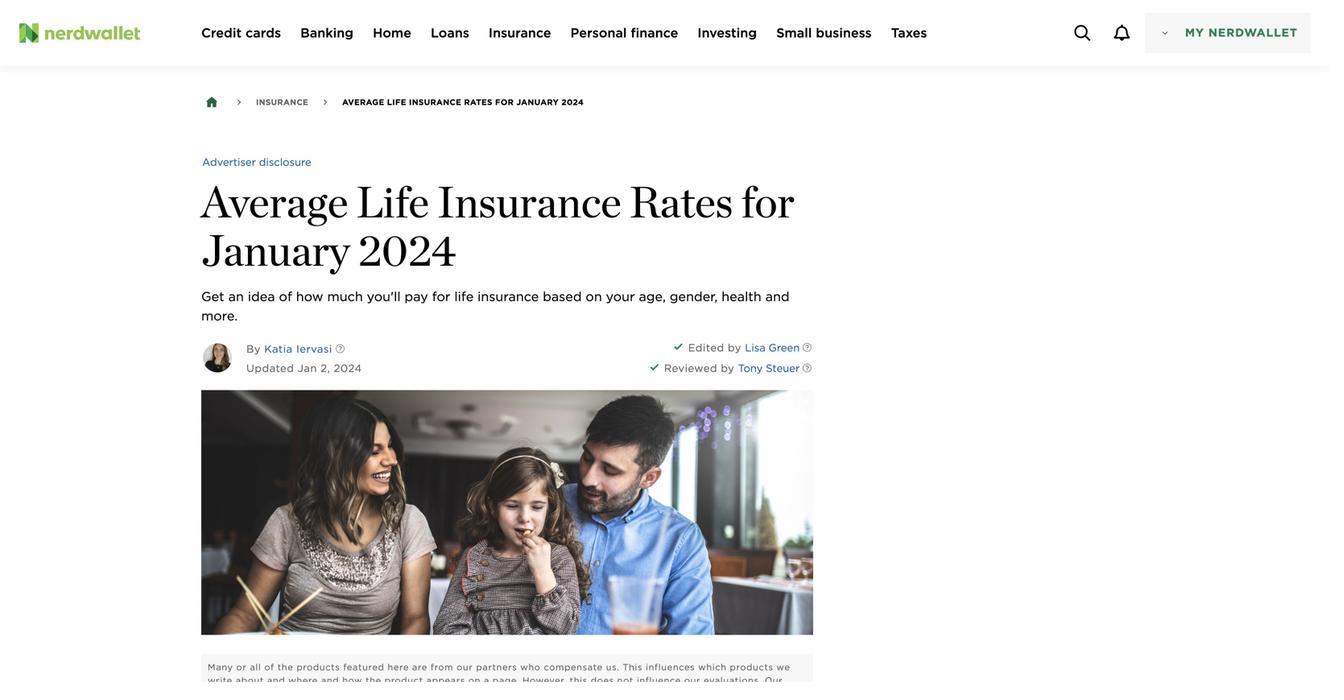 Task type: vqa. For each thing, say whether or not it's contained in the screenshot.
January to the left
yes



Task type: describe. For each thing, give the bounding box(es) containing it.
small business
[[777, 25, 872, 41]]

0 horizontal spatial january
[[201, 224, 350, 276]]

who
[[521, 662, 541, 673]]

more.
[[201, 308, 238, 324]]

personal finance button
[[571, 23, 679, 43]]

credit cards
[[201, 25, 281, 41]]

0 horizontal spatial more information about image
[[323, 332, 358, 368]]

green
[[769, 341, 800, 354]]

2 vertical spatial 2024
[[334, 362, 362, 374]]

jan
[[298, 362, 317, 374]]

this
[[570, 675, 588, 682]]

many
[[208, 662, 233, 673]]

write
[[208, 675, 233, 682]]

for inside breadcrumbs element
[[495, 97, 514, 107]]

search image
[[1075, 25, 1091, 41]]

much
[[327, 289, 363, 304]]

2,
[[321, 362, 330, 374]]

0 horizontal spatial the
[[278, 662, 294, 673]]

pay
[[405, 289, 428, 304]]

nerdwallet home page link
[[19, 23, 182, 43]]

an
[[228, 289, 244, 304]]

lisa
[[745, 341, 766, 354]]

influence
[[637, 675, 681, 682]]

credit cards button
[[201, 23, 281, 43]]

not
[[618, 675, 634, 682]]

idea
[[248, 289, 275, 304]]

we
[[777, 662, 791, 673]]

on inside many or all of the products featured here are from our partners who compensate us. this influences which products we write about and where and how the product appears on a page. however, this does not influence our evaluations. ou
[[469, 675, 481, 682]]

search element
[[1063, 13, 1103, 53]]

your
[[606, 289, 635, 304]]

2 products from the left
[[730, 662, 774, 673]]

where
[[289, 675, 318, 682]]

insurance link
[[256, 93, 309, 112]]

back to nerdwallet homepage image
[[205, 95, 219, 110]]

personal finance
[[571, 25, 679, 41]]

edited by lisa green
[[689, 341, 800, 354]]

katia iervasi link
[[264, 343, 333, 355]]

life inside breadcrumbs element
[[387, 97, 407, 107]]

by for edited
[[728, 341, 742, 354]]

partners
[[476, 662, 517, 673]]

featured
[[343, 662, 385, 673]]

does
[[591, 675, 614, 682]]

get
[[201, 289, 225, 304]]

investing button
[[698, 23, 757, 43]]

more information about image
[[790, 352, 825, 387]]

compensate
[[544, 662, 603, 673]]

based
[[543, 289, 582, 304]]

nerdwallet
[[1209, 26, 1299, 40]]

tony steuer link
[[738, 361, 800, 377]]

of for how
[[279, 289, 292, 304]]

product
[[385, 675, 423, 682]]

which
[[699, 662, 727, 673]]

this
[[623, 662, 643, 673]]

my nerdwallet link
[[1146, 13, 1311, 53]]

1 vertical spatial the
[[366, 675, 382, 682]]

age,
[[639, 289, 666, 304]]

of for the
[[265, 662, 275, 673]]

on inside get an idea of how much you'll pay for life insurance based on your age, gender, health and more.
[[586, 289, 602, 304]]

loans
[[431, 25, 470, 41]]

home button
[[373, 23, 412, 43]]

2024 inside breadcrumbs element
[[562, 97, 584, 107]]

nerdwallet home page image
[[19, 23, 39, 43]]

katia iervasi
[[264, 343, 333, 355]]

my
[[1186, 26, 1205, 40]]

life
[[455, 289, 474, 304]]

1 horizontal spatial more information about image
[[790, 331, 825, 367]]

business
[[816, 25, 872, 41]]



Task type: locate. For each thing, give the bounding box(es) containing it.
health
[[722, 289, 762, 304]]

tony
[[738, 362, 763, 375]]

0 vertical spatial by
[[728, 341, 742, 354]]

2 vertical spatial for
[[432, 289, 451, 304]]

1 horizontal spatial on
[[586, 289, 602, 304]]

banking button
[[301, 23, 354, 43]]

updated
[[247, 362, 294, 374]]

0 vertical spatial on
[[586, 289, 602, 304]]

from
[[431, 662, 454, 673]]

0 vertical spatial january
[[517, 97, 559, 107]]

the
[[278, 662, 294, 673], [366, 675, 382, 682]]

credit
[[201, 25, 242, 41]]

for
[[495, 97, 514, 107], [742, 176, 795, 228], [432, 289, 451, 304]]

all
[[250, 662, 261, 673]]

of
[[279, 289, 292, 304], [265, 662, 275, 673]]

0 vertical spatial how
[[296, 289, 324, 304]]

influences
[[646, 662, 695, 673]]

0 vertical spatial of
[[279, 289, 292, 304]]

our
[[457, 662, 473, 673], [685, 675, 701, 682]]

the down "featured"
[[366, 675, 382, 682]]

steuer
[[766, 362, 800, 375]]

2024
[[562, 97, 584, 107], [358, 224, 456, 276], [334, 362, 362, 374]]

a
[[484, 675, 490, 682]]

by left tony
[[721, 362, 735, 375]]

and right health
[[766, 289, 790, 304]]

1 vertical spatial of
[[265, 662, 275, 673]]

reviewed by tony steuer
[[665, 362, 800, 375]]

are
[[412, 662, 428, 673]]

investing
[[698, 25, 757, 41]]

how inside many or all of the products featured here are from our partners who compensate us. this influences which products we write about and where and how the product appears on a page. however, this does not influence our evaluations. ou
[[343, 675, 363, 682]]

products up evaluations.
[[730, 662, 774, 673]]

insurance
[[489, 25, 552, 41], [256, 97, 309, 107], [409, 97, 462, 107], [437, 176, 622, 228]]

home
[[373, 25, 412, 41]]

0 vertical spatial average life insurance rates for january 2024
[[342, 97, 584, 107]]

1 vertical spatial for
[[742, 176, 795, 228]]

1 horizontal spatial and
[[321, 675, 339, 682]]

more information about image
[[790, 331, 825, 367], [323, 332, 358, 368]]

1 vertical spatial january
[[201, 224, 350, 276]]

how down "featured"
[[343, 675, 363, 682]]

of inside many or all of the products featured here are from our partners who compensate us. this influences which products we write about and where and how the product appears on a page. however, this does not influence our evaluations. ou
[[265, 662, 275, 673]]

on left your on the top of page
[[586, 289, 602, 304]]

how inside get an idea of how much you'll pay for life insurance based on your age, gender, health and more.
[[296, 289, 324, 304]]

get an idea of how much you'll pay for life insurance based on your age, gender, health and more.
[[201, 289, 790, 324]]

2024 up pay
[[358, 224, 456, 276]]

0 vertical spatial rates
[[464, 97, 493, 107]]

breadcrumbs element
[[201, 92, 656, 113]]

0 vertical spatial life
[[387, 97, 407, 107]]

1 vertical spatial 2024
[[358, 224, 456, 276]]

0 horizontal spatial for
[[432, 289, 451, 304]]

page.
[[493, 675, 520, 682]]

katia iervasi image
[[203, 343, 232, 372]]

and right about
[[267, 675, 285, 682]]

and
[[766, 289, 790, 304], [267, 675, 285, 682], [321, 675, 339, 682]]

katia
[[264, 343, 293, 355]]

iervasi
[[296, 343, 333, 355]]

of right idea
[[279, 289, 292, 304]]

loans button
[[431, 23, 470, 43]]

january up idea
[[201, 224, 350, 276]]

average inside breadcrumbs element
[[342, 97, 385, 107]]

however,
[[523, 675, 567, 682]]

1 vertical spatial life
[[356, 176, 429, 228]]

by
[[247, 343, 261, 355]]

insurance button
[[489, 23, 552, 43]]

2 horizontal spatial and
[[766, 289, 790, 304]]

or
[[236, 662, 247, 673]]

0 vertical spatial 2024
[[562, 97, 584, 107]]

by for reviewed
[[721, 362, 735, 375]]

average life insurance rates for january 2024
[[342, 97, 584, 107], [201, 176, 795, 276]]

1 horizontal spatial for
[[495, 97, 514, 107]]

1 horizontal spatial the
[[366, 675, 382, 682]]

insurance
[[478, 289, 539, 304]]

our down which
[[685, 675, 701, 682]]

1 vertical spatial by
[[721, 362, 735, 375]]

0 horizontal spatial rates
[[464, 97, 493, 107]]

1 vertical spatial our
[[685, 675, 701, 682]]

0 horizontal spatial and
[[267, 675, 285, 682]]

1 vertical spatial how
[[343, 675, 363, 682]]

products up where
[[297, 662, 340, 673]]

average life insurance rates for january 2024 down loans button
[[342, 97, 584, 107]]

reviewed
[[665, 362, 718, 375]]

finance
[[631, 25, 679, 41]]

and right where
[[321, 675, 339, 682]]

average life insurance rates for january 2024 up insurance at the top of the page
[[201, 176, 795, 276]]

1 products from the left
[[297, 662, 340, 673]]

us.
[[606, 662, 620, 673]]

1 vertical spatial average life insurance rates for january 2024
[[201, 176, 795, 276]]

many or all of the products featured here are from our partners who compensate us. this influences which products we write about and where and how the product appears on a page. however, this does not influence our evaluations. ou
[[208, 662, 791, 682]]

0 vertical spatial average
[[342, 97, 385, 107]]

1 horizontal spatial rates
[[630, 176, 734, 228]]

gender,
[[670, 289, 718, 304]]

0 vertical spatial our
[[457, 662, 473, 673]]

1 vertical spatial rates
[[630, 176, 734, 228]]

about
[[236, 675, 264, 682]]

by
[[728, 341, 742, 354], [721, 362, 735, 375]]

0 horizontal spatial on
[[469, 675, 481, 682]]

and inside get an idea of how much you'll pay for life insurance based on your age, gender, health and more.
[[766, 289, 790, 304]]

my nerdwallet
[[1186, 26, 1299, 40]]

edited
[[689, 341, 725, 354]]

0 vertical spatial for
[[495, 97, 514, 107]]

cards
[[246, 25, 281, 41]]

the up where
[[278, 662, 294, 673]]

2024 right 2,
[[334, 362, 362, 374]]

how
[[296, 289, 324, 304], [343, 675, 363, 682]]

small
[[777, 25, 812, 41]]

1 horizontal spatial of
[[279, 289, 292, 304]]

here
[[388, 662, 409, 673]]

2024 down personal
[[562, 97, 584, 107]]

1 horizontal spatial how
[[343, 675, 363, 682]]

banking
[[301, 25, 354, 41]]

average life insurance rates for january 2024 inside breadcrumbs element
[[342, 97, 584, 107]]

january inside breadcrumbs element
[[517, 97, 559, 107]]

on
[[586, 289, 602, 304], [469, 675, 481, 682]]

january down insurance button
[[517, 97, 559, 107]]

1 horizontal spatial products
[[730, 662, 774, 673]]

rates inside breadcrumbs element
[[464, 97, 493, 107]]

0 horizontal spatial how
[[296, 289, 324, 304]]

taxes button
[[892, 23, 928, 43]]

for inside get an idea of how much you'll pay for life insurance based on your age, gender, health and more.
[[432, 289, 451, 304]]

appears
[[427, 675, 466, 682]]

2 horizontal spatial for
[[742, 176, 795, 228]]

updated jan 2, 2024
[[247, 362, 362, 374]]

lisa green link
[[745, 340, 800, 356]]

of right all
[[265, 662, 275, 673]]

0 horizontal spatial our
[[457, 662, 473, 673]]

0 horizontal spatial of
[[265, 662, 275, 673]]

personal
[[571, 25, 627, 41]]

taxes
[[892, 25, 928, 41]]

you'll
[[367, 289, 401, 304]]

on left a
[[469, 675, 481, 682]]

1 horizontal spatial our
[[685, 675, 701, 682]]

average
[[342, 97, 385, 107], [201, 176, 348, 228]]

of inside get an idea of how much you'll pay for life insurance based on your age, gender, health and more.
[[279, 289, 292, 304]]

evaluations.
[[704, 675, 762, 682]]

how left much
[[296, 289, 324, 304]]

small business button
[[777, 23, 872, 43]]

advertiser disclosure image
[[202, 144, 312, 180]]

our up appears
[[457, 662, 473, 673]]

1 vertical spatial on
[[469, 675, 481, 682]]

0 vertical spatial the
[[278, 662, 294, 673]]

by left lisa
[[728, 341, 742, 354]]

products
[[297, 662, 340, 673], [730, 662, 774, 673]]

0 horizontal spatial products
[[297, 662, 340, 673]]

1 horizontal spatial january
[[517, 97, 559, 107]]

life
[[387, 97, 407, 107], [356, 176, 429, 228]]

1 vertical spatial average
[[201, 176, 348, 228]]



